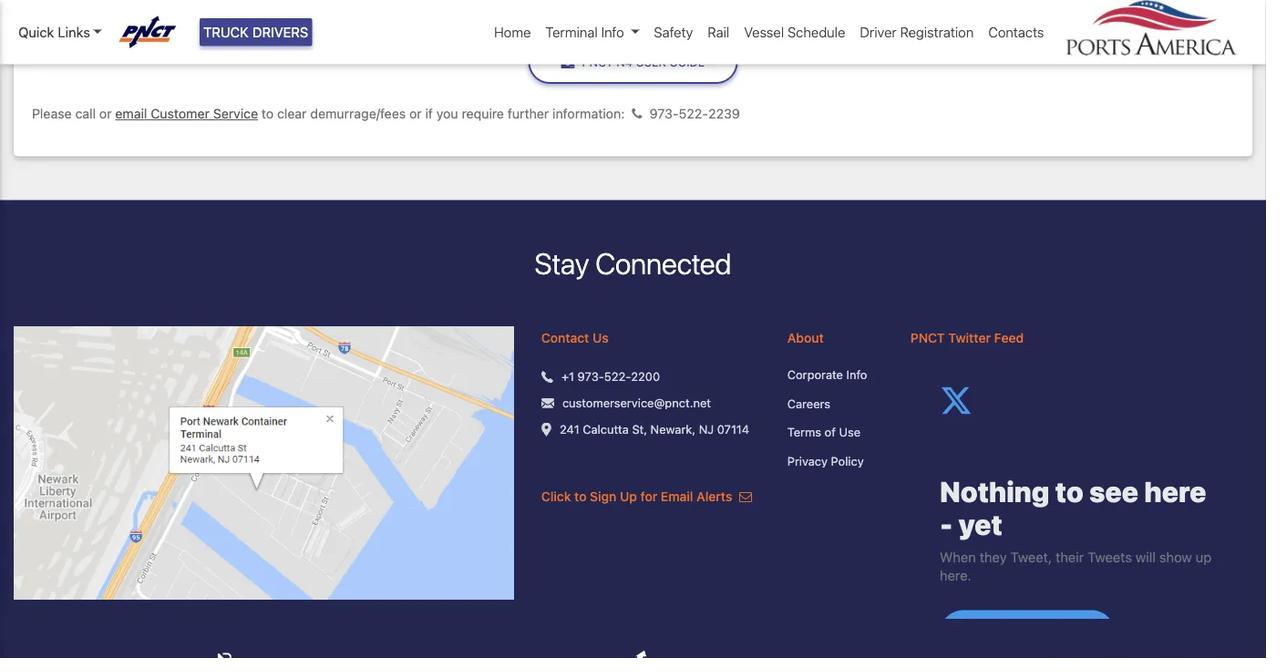 Task type: vqa. For each thing, say whether or not it's contained in the screenshot.
Corporate Info link
yes



Task type: locate. For each thing, give the bounding box(es) containing it.
info up careers link
[[847, 368, 868, 382]]

terms of use link
[[788, 424, 884, 441]]

contact
[[542, 331, 590, 346]]

terminal info
[[546, 24, 625, 40]]

st,
[[633, 422, 648, 436]]

522-
[[679, 106, 709, 121], [605, 369, 632, 383]]

1 vertical spatial 522-
[[605, 369, 632, 383]]

envelope o image
[[740, 490, 753, 503]]

truck drivers link
[[200, 18, 312, 46]]

sign in image
[[211, 650, 232, 659]]

0 horizontal spatial or
[[99, 106, 112, 121]]

contacts link
[[982, 15, 1052, 50]]

241
[[560, 422, 580, 436]]

1 vertical spatial info
[[847, 368, 868, 382]]

0 horizontal spatial info
[[602, 24, 625, 40]]

0 horizontal spatial 973-
[[578, 369, 605, 383]]

241 calcutta st, newark, nj 07114 link
[[560, 421, 750, 438]]

or left if
[[410, 106, 422, 121]]

truck drivers
[[203, 24, 309, 40]]

service
[[213, 106, 258, 121]]

+1 973-522-2200
[[562, 369, 660, 383]]

information:
[[553, 106, 625, 121]]

use
[[840, 426, 861, 439]]

1 or from the left
[[99, 106, 112, 121]]

to
[[262, 106, 274, 121], [575, 489, 587, 504]]

truck
[[203, 24, 249, 40]]

pnct
[[911, 331, 946, 346]]

quick links link
[[18, 22, 102, 42]]

+1 973-522-2200 link
[[562, 368, 660, 385]]

corporate info link
[[788, 366, 884, 384]]

+1
[[562, 369, 575, 383]]

connected
[[596, 246, 732, 281]]

0 vertical spatial to
[[262, 106, 274, 121]]

pnct twitter feed
[[911, 331, 1025, 346]]

973- left "2239" on the top right
[[650, 106, 679, 121]]

2200
[[632, 369, 660, 383]]

policy
[[832, 454, 864, 468]]

privacy policy link
[[788, 452, 884, 470]]

us
[[593, 331, 609, 346]]

info inside corporate info link
[[847, 368, 868, 382]]

customer
[[151, 106, 210, 121]]

quick
[[18, 24, 54, 40]]

contact us
[[542, 331, 609, 346]]

0 vertical spatial 973-
[[650, 106, 679, 121]]

about
[[788, 331, 824, 346]]

973-
[[650, 106, 679, 121], [578, 369, 605, 383]]

home link
[[487, 15, 539, 50]]

driver registration
[[861, 24, 974, 40]]

973-522-2239
[[650, 106, 740, 121]]

0 vertical spatial 522-
[[679, 106, 709, 121]]

info right terminal
[[602, 24, 625, 40]]

terms
[[788, 426, 822, 439]]

customerservice@pnct.net
[[563, 396, 711, 410]]

rail
[[708, 24, 730, 40]]

to left clear on the left
[[262, 106, 274, 121]]

info inside terminal info link
[[602, 24, 625, 40]]

drivers
[[253, 24, 309, 40]]

nj
[[699, 422, 714, 436]]

stay
[[535, 246, 589, 281]]

vessel schedule
[[745, 24, 846, 40]]

973- right +1
[[578, 369, 605, 383]]

customerservice@pnct.net link
[[563, 394, 711, 412]]

demurrage/fees
[[310, 106, 406, 121]]

1 horizontal spatial info
[[847, 368, 868, 382]]

241 calcutta st, newark, nj 07114
[[560, 422, 750, 436]]

schedule
[[788, 24, 846, 40]]

2239
[[709, 106, 740, 121]]

0 horizontal spatial to
[[262, 106, 274, 121]]

please
[[32, 106, 72, 121]]

522- down the safety link
[[679, 106, 709, 121]]

careers link
[[788, 395, 884, 413]]

vessel
[[745, 24, 785, 40]]

1 horizontal spatial to
[[575, 489, 587, 504]]

info
[[602, 24, 625, 40], [847, 368, 868, 382]]

to left sign
[[575, 489, 587, 504]]

stay connected
[[535, 246, 732, 281]]

safety
[[654, 24, 694, 40]]

call
[[75, 106, 96, 121]]

clear
[[277, 106, 307, 121]]

0 horizontal spatial 522-
[[605, 369, 632, 383]]

calcutta
[[583, 422, 629, 436]]

1 horizontal spatial 522-
[[679, 106, 709, 121]]

0 vertical spatial info
[[602, 24, 625, 40]]

further
[[508, 106, 549, 121]]

or right call
[[99, 106, 112, 121]]

driver
[[861, 24, 897, 40]]

or
[[99, 106, 112, 121], [410, 106, 422, 121]]

please call or email customer service to clear demurrage/fees or if you require further information:
[[32, 106, 625, 121]]

safety link
[[647, 15, 701, 50]]

522- up customerservice@pnct.net
[[605, 369, 632, 383]]

1 horizontal spatial or
[[410, 106, 422, 121]]



Task type: describe. For each thing, give the bounding box(es) containing it.
terminal info link
[[539, 15, 647, 50]]

links
[[58, 24, 90, 40]]

email
[[115, 106, 147, 121]]

of
[[825, 426, 836, 439]]

click to sign up for email alerts link
[[542, 489, 753, 504]]

1 vertical spatial to
[[575, 489, 587, 504]]

registration
[[901, 24, 974, 40]]

2 or from the left
[[410, 106, 422, 121]]

contacts
[[989, 24, 1045, 40]]

if
[[426, 106, 433, 121]]

email customer service link
[[115, 106, 258, 121]]

alerts
[[697, 489, 733, 504]]

quick links
[[18, 24, 90, 40]]

1 vertical spatial 973-
[[578, 369, 605, 383]]

info for terminal info
[[602, 24, 625, 40]]

click
[[542, 489, 571, 504]]

07114
[[718, 422, 750, 436]]

for
[[641, 489, 658, 504]]

driver registration link
[[853, 15, 982, 50]]

rail link
[[701, 15, 737, 50]]

info for corporate info
[[847, 368, 868, 382]]

email
[[661, 489, 694, 504]]

terminal
[[546, 24, 598, 40]]

newark,
[[651, 422, 696, 436]]

1 horizontal spatial 973-
[[650, 106, 679, 121]]

corporate
[[788, 368, 844, 382]]

you
[[437, 106, 459, 121]]

up
[[620, 489, 638, 504]]

privacy
[[788, 454, 828, 468]]

careers
[[788, 397, 831, 410]]

522- inside +1 973-522-2200 link
[[605, 369, 632, 383]]

feed
[[995, 331, 1025, 346]]

twitter
[[949, 331, 991, 346]]

terms of use
[[788, 426, 861, 439]]

privacy policy
[[788, 454, 864, 468]]

sign
[[590, 489, 617, 504]]

click to sign up for email alerts
[[542, 489, 736, 504]]

require
[[462, 106, 504, 121]]

corporate info
[[788, 368, 868, 382]]

vessel schedule link
[[737, 15, 853, 50]]

home
[[494, 24, 531, 40]]



